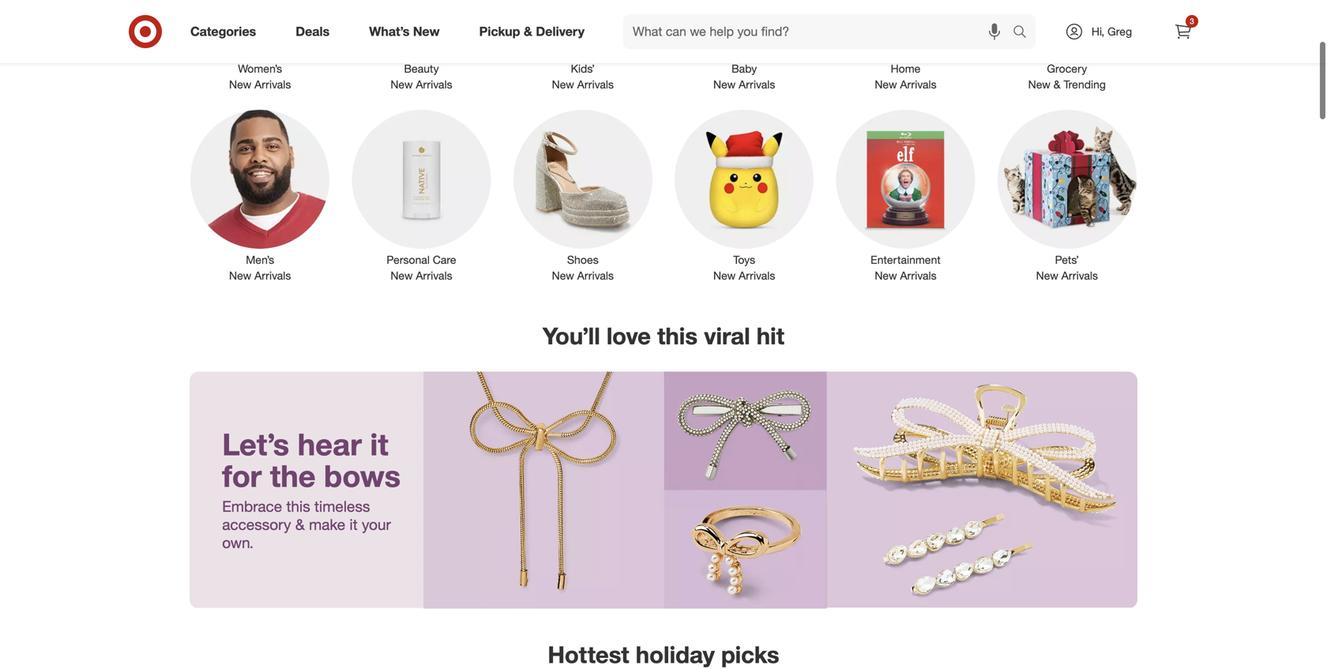 Task type: describe. For each thing, give the bounding box(es) containing it.
trending
[[1064, 77, 1106, 91]]

0 horizontal spatial it
[[350, 516, 358, 534]]

hottest holiday picks
[[548, 640, 780, 669]]

bows
[[324, 457, 401, 494]]

categories link
[[177, 14, 276, 49]]

picks
[[721, 640, 780, 669]]

new for women's new arrivals
[[229, 77, 251, 91]]

pets'
[[1055, 253, 1079, 267]]

arrivals for baby new arrivals
[[739, 77, 775, 91]]

beauty
[[404, 62, 439, 75]]

new for beauty new arrivals
[[391, 77, 413, 91]]

pickup
[[479, 24, 520, 39]]

& inside grocery new & trending
[[1054, 77, 1061, 91]]

toys new arrivals
[[713, 253, 775, 283]]

new for entertainment new arrivals
[[875, 269, 897, 283]]

arrivals for women's new arrivals
[[255, 77, 291, 91]]

arrivals for beauty new arrivals
[[416, 77, 452, 91]]

new for toys new arrivals
[[713, 269, 736, 283]]

& inside let's hear it for the bows embrace this timeless accessory & make it your own.
[[295, 516, 305, 534]]

what's new
[[369, 24, 440, 39]]

new for men's new arrivals
[[229, 269, 251, 283]]

deals link
[[282, 14, 349, 49]]

new for kids' new arrivals
[[552, 77, 574, 91]]

let's
[[222, 426, 289, 463]]

toys
[[733, 253, 755, 267]]

women's new arrivals
[[229, 62, 291, 91]]

arrivals for shoes new arrivals
[[577, 269, 614, 283]]

arrivals for men's new arrivals
[[255, 269, 291, 283]]

timeless
[[314, 498, 370, 516]]

3
[[1190, 16, 1195, 26]]

care
[[433, 253, 456, 267]]

home new arrivals
[[875, 62, 937, 91]]

arrivals for toys new arrivals
[[739, 269, 775, 283]]

shoes
[[567, 253, 599, 267]]

new for shoes new arrivals
[[552, 269, 574, 283]]

pickup & delivery
[[479, 24, 585, 39]]

search
[[1006, 25, 1044, 41]]

for
[[222, 457, 262, 494]]

your
[[362, 516, 391, 534]]

make
[[309, 516, 345, 534]]

arrivals for kids' new arrivals
[[577, 77, 614, 91]]

arrivals for entertainment new arrivals
[[900, 269, 937, 283]]

accessory
[[222, 516, 291, 534]]

let's hear it for the bows embrace this timeless accessory & make it your own.
[[222, 426, 401, 552]]

deals
[[296, 24, 330, 39]]

grocery new & trending
[[1028, 62, 1106, 91]]

kids' new arrivals
[[552, 62, 614, 91]]

new for pets' new arrivals
[[1036, 269, 1059, 283]]

entertainment new arrivals
[[871, 253, 941, 283]]

personal
[[387, 253, 430, 267]]



Task type: locate. For each thing, give the bounding box(es) containing it.
pickup & delivery link
[[466, 14, 604, 49]]

new inside toys new arrivals
[[713, 269, 736, 283]]

new down women's in the top left of the page
[[229, 77, 251, 91]]

new down men's
[[229, 269, 251, 283]]

1 vertical spatial this
[[286, 498, 310, 516]]

&
[[524, 24, 533, 39], [1054, 77, 1061, 91], [295, 516, 305, 534]]

new inside men's new arrivals
[[229, 269, 251, 283]]

arrivals down home
[[900, 77, 937, 91]]

new down shoes
[[552, 269, 574, 283]]

hottest
[[548, 640, 629, 669]]

new down personal
[[391, 269, 413, 283]]

0 vertical spatial this
[[657, 322, 698, 350]]

this right love
[[657, 322, 698, 350]]

hit
[[757, 322, 785, 350]]

what's new link
[[356, 14, 460, 49]]

baby new arrivals
[[713, 62, 775, 91]]

arrivals inside men's new arrivals
[[255, 269, 291, 283]]

arrivals
[[255, 77, 291, 91], [416, 77, 452, 91], [577, 77, 614, 91], [739, 77, 775, 91], [900, 77, 937, 91], [255, 269, 291, 283], [416, 269, 452, 283], [577, 269, 614, 283], [739, 269, 775, 283], [900, 269, 937, 283], [1062, 269, 1098, 283]]

new for grocery new & trending
[[1028, 77, 1051, 91]]

new inside 'entertainment new arrivals'
[[875, 269, 897, 283]]

arrivals down women's in the top left of the page
[[255, 77, 291, 91]]

arrivals down entertainment at the top right
[[900, 269, 937, 283]]

kids'
[[571, 62, 595, 75]]

grocery
[[1047, 62, 1087, 75]]

new down beauty
[[391, 77, 413, 91]]

hi, greg
[[1092, 24, 1132, 38]]

search button
[[1006, 14, 1044, 52]]

this
[[657, 322, 698, 350], [286, 498, 310, 516]]

arrivals for pets' new arrivals
[[1062, 269, 1098, 283]]

new down the kids'
[[552, 77, 574, 91]]

it left your
[[350, 516, 358, 534]]

new inside the personal care new arrivals
[[391, 269, 413, 283]]

2 vertical spatial &
[[295, 516, 305, 534]]

& right pickup
[[524, 24, 533, 39]]

new inside baby new arrivals
[[713, 77, 736, 91]]

shoes new arrivals
[[552, 253, 614, 283]]

holiday
[[636, 640, 715, 669]]

you'll love this viral hit
[[543, 322, 785, 350]]

new down baby
[[713, 77, 736, 91]]

0 vertical spatial &
[[524, 24, 533, 39]]

2 horizontal spatial &
[[1054, 77, 1061, 91]]

women's
[[238, 62, 282, 75]]

1 horizontal spatial it
[[370, 426, 389, 463]]

men's new arrivals
[[229, 253, 291, 283]]

1 horizontal spatial &
[[524, 24, 533, 39]]

arrivals inside home new arrivals
[[900, 77, 937, 91]]

arrivals inside beauty new arrivals
[[416, 77, 452, 91]]

new right what's
[[413, 24, 440, 39]]

new down entertainment at the top right
[[875, 269, 897, 283]]

arrivals inside kids' new arrivals
[[577, 77, 614, 91]]

new inside kids' new arrivals
[[552, 77, 574, 91]]

this down the
[[286, 498, 310, 516]]

hi,
[[1092, 24, 1105, 38]]

own.
[[222, 534, 254, 552]]

the
[[270, 457, 316, 494]]

new for baby new arrivals
[[713, 77, 736, 91]]

hear
[[298, 426, 362, 463]]

arrivals down men's
[[255, 269, 291, 283]]

categories
[[190, 24, 256, 39]]

new down pets'
[[1036, 269, 1059, 283]]

this inside let's hear it for the bows embrace this timeless accessory & make it your own.
[[286, 498, 310, 516]]

you'll
[[543, 322, 600, 350]]

arrivals down baby
[[739, 77, 775, 91]]

viral
[[704, 322, 750, 350]]

& down "grocery" at top right
[[1054, 77, 1061, 91]]

arrivals inside women's new arrivals
[[255, 77, 291, 91]]

personal care new arrivals
[[387, 253, 456, 283]]

entertainment
[[871, 253, 941, 267]]

arrivals for home new arrivals
[[900, 77, 937, 91]]

& left make
[[295, 516, 305, 534]]

1 vertical spatial &
[[1054, 77, 1061, 91]]

arrivals down care
[[416, 269, 452, 283]]

arrivals down beauty
[[416, 77, 452, 91]]

arrivals down shoes
[[577, 269, 614, 283]]

what's
[[369, 24, 410, 39]]

1 vertical spatial it
[[350, 516, 358, 534]]

arrivals down pets'
[[1062, 269, 1098, 283]]

arrivals inside shoes new arrivals
[[577, 269, 614, 283]]

1 horizontal spatial this
[[657, 322, 698, 350]]

home
[[891, 62, 921, 75]]

beauty new arrivals
[[391, 62, 452, 91]]

arrivals down toys
[[739, 269, 775, 283]]

arrivals inside pets' new arrivals
[[1062, 269, 1098, 283]]

arrivals inside baby new arrivals
[[739, 77, 775, 91]]

0 vertical spatial it
[[370, 426, 389, 463]]

arrivals inside the personal care new arrivals
[[416, 269, 452, 283]]

arrivals down the kids'
[[577, 77, 614, 91]]

love
[[607, 322, 651, 350]]

new down home
[[875, 77, 897, 91]]

new inside beauty new arrivals
[[391, 77, 413, 91]]

men's
[[246, 253, 274, 267]]

0 horizontal spatial this
[[286, 498, 310, 516]]

baby
[[732, 62, 757, 75]]

arrivals inside 'entertainment new arrivals'
[[900, 269, 937, 283]]

arrivals inside toys new arrivals
[[739, 269, 775, 283]]

new inside pets' new arrivals
[[1036, 269, 1059, 283]]

What can we help you find? suggestions appear below search field
[[623, 14, 1017, 49]]

new inside grocery new & trending
[[1028, 77, 1051, 91]]

delivery
[[536, 24, 585, 39]]

new inside home new arrivals
[[875, 77, 897, 91]]

new inside women's new arrivals
[[229, 77, 251, 91]]

new for home new arrivals
[[875, 77, 897, 91]]

it
[[370, 426, 389, 463], [350, 516, 358, 534]]

greg
[[1108, 24, 1132, 38]]

0 horizontal spatial &
[[295, 516, 305, 534]]

new
[[413, 24, 440, 39], [229, 77, 251, 91], [391, 77, 413, 91], [552, 77, 574, 91], [713, 77, 736, 91], [875, 77, 897, 91], [1028, 77, 1051, 91], [229, 269, 251, 283], [391, 269, 413, 283], [552, 269, 574, 283], [713, 269, 736, 283], [875, 269, 897, 283], [1036, 269, 1059, 283]]

new down toys
[[713, 269, 736, 283]]

it right hear
[[370, 426, 389, 463]]

new inside shoes new arrivals
[[552, 269, 574, 283]]

new for what's new
[[413, 24, 440, 39]]

pets' new arrivals
[[1036, 253, 1098, 283]]

embrace
[[222, 498, 282, 516]]

new down "grocery" at top right
[[1028, 77, 1051, 91]]

3 link
[[1166, 14, 1201, 49]]



Task type: vqa. For each thing, say whether or not it's contained in the screenshot.
Guarantee:
no



